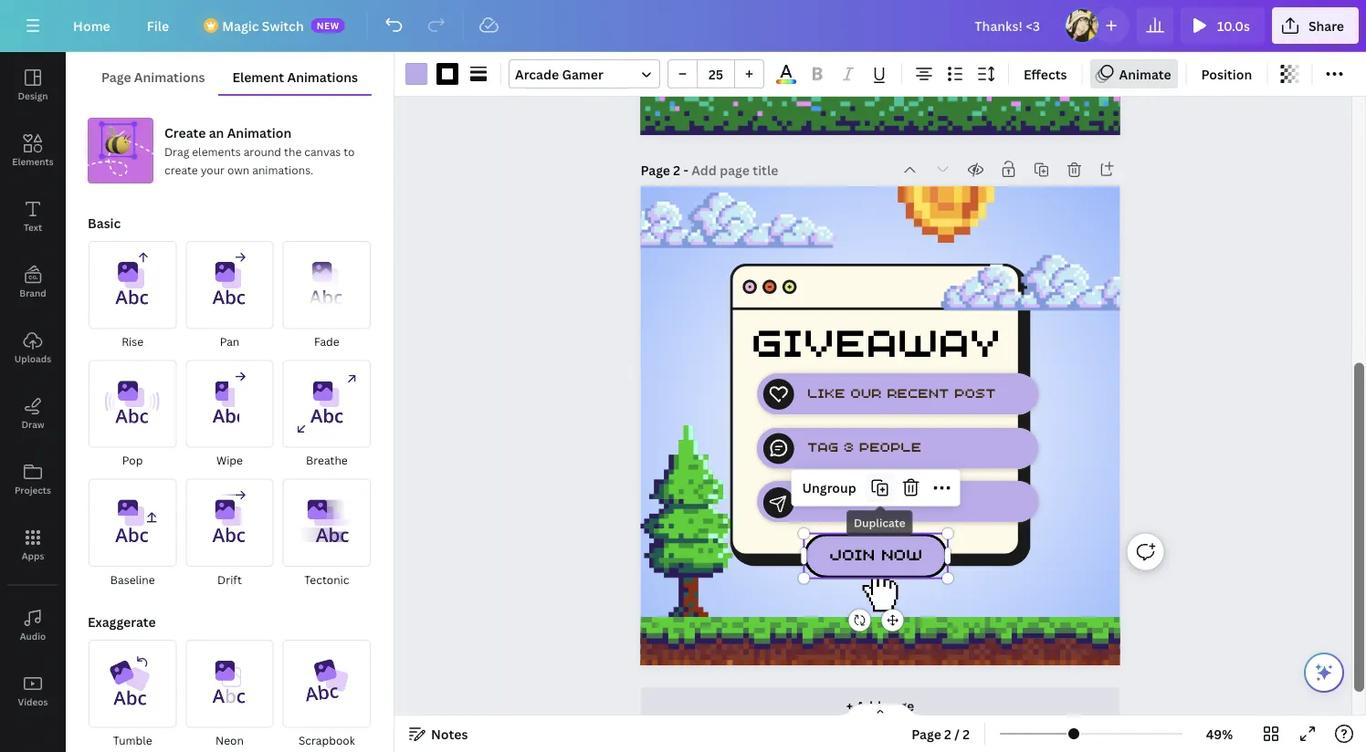 Task type: locate. For each thing, give the bounding box(es) containing it.
page for page 2 / 2
[[912, 726, 941, 743]]

scrapbook
[[299, 733, 355, 748]]

projects
[[15, 484, 51, 496]]

post right recent
[[954, 383, 996, 402]]

1 vertical spatial share
[[807, 490, 859, 509]]

tectonic image
[[283, 479, 371, 567]]

color range image
[[776, 80, 796, 84]]

1 horizontal spatial share
[[1309, 17, 1344, 34]]

join
[[830, 542, 875, 565]]

design
[[18, 90, 48, 102]]

notes button
[[402, 720, 475, 749]]

to
[[344, 144, 355, 159]]

post right "this"
[[908, 490, 949, 509]]

2 left /
[[944, 726, 952, 743]]

0 horizontal spatial share
[[807, 490, 859, 509]]

new
[[317, 19, 340, 32]]

an
[[209, 124, 224, 141]]

switch
[[262, 17, 304, 34]]

0 horizontal spatial 2
[[673, 161, 681, 179]]

gamer
[[562, 65, 604, 83]]

neon button
[[185, 639, 275, 751]]

people
[[859, 436, 922, 456]]

1 horizontal spatial post
[[954, 383, 996, 402]]

audio
[[20, 630, 46, 643]]

design button
[[0, 52, 66, 118]]

breathe
[[306, 453, 348, 468]]

elements button
[[0, 118, 66, 184]]

animations down file
[[134, 68, 205, 85]]

tag
[[807, 436, 838, 456]]

pan
[[220, 334, 240, 349]]

page left -
[[641, 161, 670, 179]]

10.0s button
[[1181, 7, 1265, 44]]

your
[[201, 162, 225, 177]]

pop image
[[89, 360, 177, 448]]

pop button
[[88, 359, 177, 471]]

-
[[684, 161, 688, 179]]

2 for -
[[673, 161, 681, 179]]

share
[[1309, 17, 1344, 34], [807, 490, 859, 509]]

share inside dropdown button
[[1309, 17, 1344, 34]]

breathe button
[[282, 359, 372, 471]]

drag
[[164, 144, 189, 159]]

#beaaef image
[[406, 63, 427, 85], [406, 63, 427, 85]]

page for page animations
[[101, 68, 131, 85]]

animate
[[1119, 65, 1171, 83]]

page for page 2 -
[[641, 161, 670, 179]]

2 animations from the left
[[287, 68, 358, 85]]

0 vertical spatial share
[[1309, 17, 1344, 34]]

group
[[668, 59, 764, 89]]

0 horizontal spatial animations
[[134, 68, 205, 85]]

3
[[844, 436, 854, 456]]

animations down the new
[[287, 68, 358, 85]]

home
[[73, 17, 110, 34]]

ungroup
[[802, 480, 856, 497]]

animations.
[[252, 162, 313, 177]]

audio button
[[0, 593, 66, 659]]

10.0s
[[1217, 17, 1250, 34]]

post
[[954, 383, 996, 402], [908, 490, 949, 509]]

file button
[[132, 7, 184, 44]]

page animations
[[101, 68, 205, 85]]

2 right /
[[963, 726, 970, 743]]

1 vertical spatial page
[[641, 161, 670, 179]]

pop
[[122, 453, 143, 468]]

2 vertical spatial page
[[912, 726, 941, 743]]

1 horizontal spatial 2
[[944, 726, 952, 743]]

#000000 image
[[437, 63, 458, 85]]

animations inside 'button'
[[287, 68, 358, 85]]

pan button
[[185, 240, 275, 352]]

tumble button
[[88, 639, 177, 751]]

brand button
[[0, 249, 66, 315]]

tag 3 people
[[807, 436, 922, 456]]

ungroup button
[[795, 474, 864, 503]]

fade
[[314, 334, 339, 349]]

element animations
[[232, 68, 358, 85]]

share button
[[1272, 7, 1359, 44]]

1 horizontal spatial animations
[[287, 68, 358, 85]]

scrapbook image
[[283, 640, 371, 728]]

page down home
[[101, 68, 131, 85]]

drift
[[217, 572, 242, 587]]

page 2 / 2
[[912, 726, 970, 743]]

2 horizontal spatial 2
[[963, 726, 970, 743]]

elements
[[12, 155, 54, 168]]

baseline button
[[88, 478, 177, 590]]

side panel tab list
[[0, 52, 66, 724]]

0 horizontal spatial post
[[908, 490, 949, 509]]

magic
[[222, 17, 259, 34]]

2 left -
[[673, 161, 681, 179]]

join now
[[830, 542, 922, 565]]

rise
[[122, 334, 144, 349]]

this
[[864, 490, 903, 509]]

show pages image
[[837, 703, 924, 718]]

text button
[[0, 184, 66, 249]]

2 horizontal spatial page
[[912, 726, 941, 743]]

scrapbook button
[[282, 639, 372, 751]]

exaggerate
[[88, 613, 156, 631]]

animations for page animations
[[134, 68, 205, 85]]

share for share
[[1309, 17, 1344, 34]]

1 horizontal spatial page
[[641, 161, 670, 179]]

page
[[101, 68, 131, 85], [641, 161, 670, 179], [912, 726, 941, 743]]

like
[[807, 383, 845, 402]]

0 vertical spatial page
[[101, 68, 131, 85]]

1 animations from the left
[[134, 68, 205, 85]]

animations inside button
[[134, 68, 205, 85]]

page left /
[[912, 726, 941, 743]]

notes
[[431, 726, 468, 743]]

basic
[[88, 214, 121, 232]]

animations for element animations
[[287, 68, 358, 85]]

0 horizontal spatial page
[[101, 68, 131, 85]]

giveaway
[[751, 310, 1001, 368]]



Task type: describe. For each thing, give the bounding box(es) containing it.
arcade gamer
[[515, 65, 604, 83]]

arcade
[[515, 65, 559, 83]]

position button
[[1194, 59, 1260, 89]]

home link
[[58, 7, 125, 44]]

recent
[[887, 383, 949, 402]]

Page title text field
[[692, 161, 780, 179]]

duplicate
[[854, 516, 906, 531]]

rise image
[[89, 241, 177, 329]]

uploads
[[14, 353, 51, 365]]

+ add page button
[[641, 688, 1120, 724]]

magic switch
[[222, 17, 304, 34]]

+ add page
[[846, 697, 914, 715]]

drift button
[[185, 478, 275, 590]]

canva assistant image
[[1313, 662, 1335, 684]]

like our recent post
[[807, 383, 996, 402]]

Design title text field
[[960, 7, 1057, 44]]

fade button
[[282, 240, 372, 352]]

wipe image
[[186, 360, 274, 448]]

uploads button
[[0, 315, 66, 381]]

neon
[[216, 733, 244, 748]]

49% button
[[1190, 720, 1249, 749]]

videos button
[[0, 659, 66, 724]]

create
[[164, 124, 206, 141]]

#000000 image
[[437, 63, 458, 85]]

baseline
[[110, 572, 155, 587]]

now
[[881, 542, 922, 565]]

file
[[147, 17, 169, 34]]

/
[[955, 726, 960, 743]]

apps button
[[0, 512, 66, 578]]

tumble image
[[89, 640, 177, 728]]

wipe
[[216, 453, 243, 468]]

page animations button
[[88, 59, 219, 94]]

page 2 / 2 button
[[904, 720, 977, 749]]

element
[[232, 68, 284, 85]]

drift image
[[186, 479, 274, 567]]

1 vertical spatial post
[[908, 490, 949, 509]]

own
[[227, 162, 250, 177]]

neon image
[[186, 640, 274, 728]]

wipe button
[[185, 359, 275, 471]]

0 vertical spatial post
[[954, 383, 996, 402]]

tectonic button
[[282, 478, 372, 590]]

pan image
[[186, 241, 274, 329]]

main menu bar
[[0, 0, 1366, 52]]

tumble
[[113, 733, 152, 748]]

videos
[[18, 696, 48, 708]]

the
[[284, 144, 302, 159]]

rise button
[[88, 240, 177, 352]]

position
[[1202, 65, 1252, 83]]

animation
[[227, 124, 292, 141]]

create
[[164, 162, 198, 177]]

apps
[[22, 550, 44, 562]]

projects button
[[0, 447, 66, 512]]

create an animation drag elements around the canvas to create your own animations.
[[164, 124, 355, 177]]

effects button
[[1017, 59, 1075, 89]]

around
[[244, 144, 281, 159]]

arcade gamer button
[[509, 59, 660, 89]]

share this post
[[807, 490, 949, 509]]

page
[[885, 697, 914, 715]]

text
[[24, 221, 42, 233]]

add
[[856, 697, 881, 715]]

animate button
[[1090, 59, 1179, 89]]

our
[[851, 383, 882, 402]]

breathe image
[[283, 360, 371, 448]]

element animations button
[[219, 59, 372, 94]]

fade image
[[283, 241, 371, 329]]

2 for /
[[944, 726, 952, 743]]

page 2 -
[[641, 161, 692, 179]]

draw
[[21, 418, 44, 431]]

brand
[[19, 287, 46, 299]]

elements
[[192, 144, 241, 159]]

+
[[846, 697, 853, 715]]

draw button
[[0, 381, 66, 447]]

canvas
[[304, 144, 341, 159]]

share for share this post
[[807, 490, 859, 509]]

– – number field
[[703, 65, 729, 83]]

baseline image
[[89, 479, 177, 567]]

tectonic
[[304, 572, 349, 587]]



Task type: vqa. For each thing, say whether or not it's contained in the screenshot.
UPLOADS
yes



